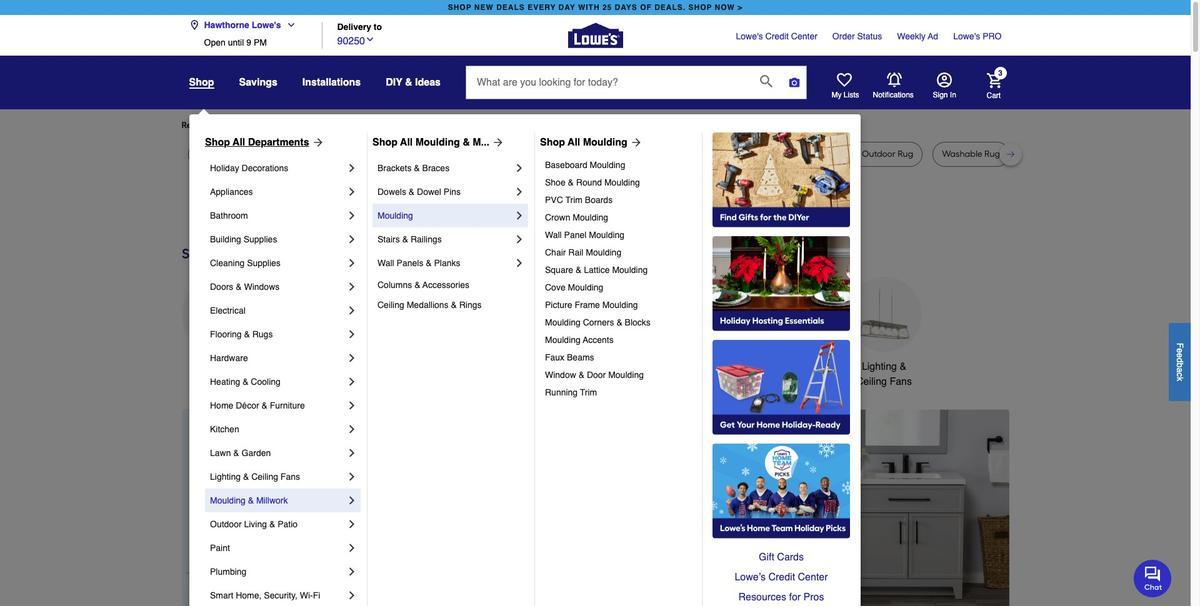 Task type: locate. For each thing, give the bounding box(es) containing it.
roth
[[537, 149, 555, 159], [662, 149, 680, 159]]

allen and roth area rug
[[497, 149, 593, 159]]

washable for washable area rug
[[726, 149, 767, 159]]

lowe's down the >
[[736, 31, 763, 41]]

indoor outdoor rug
[[834, 149, 913, 159]]

chevron right image for lawn & garden
[[346, 447, 358, 459]]

3 all from the left
[[568, 137, 580, 148]]

rug up decorations
[[257, 149, 273, 159]]

2 roth from the left
[[662, 149, 680, 159]]

allen up shoe & round moulding link
[[622, 149, 641, 159]]

smart home button
[[752, 277, 827, 374]]

0 horizontal spatial wall
[[378, 258, 394, 268]]

3
[[998, 69, 1003, 78]]

wall up columns
[[378, 258, 394, 268]]

& inside outdoor tools & equipment
[[628, 361, 635, 373]]

supplies for building supplies
[[244, 234, 277, 244]]

0 horizontal spatial smart
[[210, 591, 233, 601]]

m...
[[473, 137, 489, 148]]

0 vertical spatial fans
[[890, 376, 912, 388]]

moulding down cove moulding link
[[602, 300, 638, 310]]

lowe's up pm
[[252, 20, 281, 30]]

1 horizontal spatial washable
[[942, 149, 982, 159]]

lowe's home improvement cart image
[[987, 73, 1002, 88]]

4 rug from the left
[[340, 149, 356, 159]]

shop up 5x8
[[205, 137, 230, 148]]

shop down more suggestions for you link
[[373, 137, 398, 148]]

0 horizontal spatial lighting & ceiling fans
[[210, 472, 300, 482]]

1 horizontal spatial chevron down image
[[365, 34, 375, 44]]

1 horizontal spatial smart
[[761, 361, 788, 373]]

crown moulding
[[545, 213, 608, 223]]

weekly ad
[[897, 31, 938, 41]]

1 vertical spatial wall
[[378, 258, 394, 268]]

0 horizontal spatial lowe's
[[252, 20, 281, 30]]

1 horizontal spatial roth
[[662, 149, 680, 159]]

credit up resources for pros link
[[768, 572, 795, 583]]

braces
[[422, 163, 450, 173]]

rug down departments
[[275, 149, 291, 159]]

all down recommended searches for you
[[233, 137, 245, 148]]

0 horizontal spatial you
[[295, 120, 310, 131]]

0 horizontal spatial shop
[[205, 137, 230, 148]]

2 horizontal spatial ceiling
[[856, 376, 887, 388]]

8 rug from the left
[[898, 149, 913, 159]]

wall for wall panel moulding
[[545, 230, 562, 240]]

credit up search icon
[[765, 31, 789, 41]]

1 roth from the left
[[537, 149, 555, 159]]

chevron right image for hardware
[[346, 352, 358, 364]]

1 vertical spatial lighting & ceiling fans
[[210, 472, 300, 482]]

in
[[950, 91, 956, 99]]

moulding up the chair rail moulding link
[[589, 230, 625, 240]]

0 vertical spatial ceiling
[[378, 300, 404, 310]]

moulding accents link
[[545, 331, 693, 349]]

dowels & dowel pins link
[[378, 180, 513, 204]]

doors & windows link
[[210, 275, 346, 299]]

appliances down holiday
[[210, 187, 253, 197]]

0 horizontal spatial ceiling
[[251, 472, 278, 482]]

shop left new
[[448, 3, 472, 12]]

kitchen inside 'button'
[[468, 361, 502, 373]]

1 e from the top
[[1175, 348, 1185, 353]]

1 vertical spatial fans
[[281, 472, 300, 482]]

moulding up outdoor living & patio
[[210, 496, 246, 506]]

rug left 5x8
[[197, 149, 213, 159]]

0 vertical spatial lighting
[[862, 361, 897, 373]]

b
[[1175, 363, 1185, 368]]

1 horizontal spatial for
[[393, 120, 405, 131]]

outdoor for outdoor living & patio
[[210, 519, 242, 529]]

rug right outdoor
[[898, 149, 913, 159]]

shop
[[448, 3, 472, 12], [689, 3, 712, 12]]

0 vertical spatial kitchen
[[468, 361, 502, 373]]

cleaning supplies link
[[210, 251, 346, 275]]

0 vertical spatial supplies
[[244, 234, 277, 244]]

1 horizontal spatial arrow right image
[[489, 136, 504, 149]]

1 horizontal spatial wall
[[545, 230, 562, 240]]

shop for shop all moulding
[[540, 137, 565, 148]]

roth right arrow right icon
[[662, 149, 680, 159]]

1 horizontal spatial and
[[643, 149, 660, 159]]

all for shop all moulding & m...
[[400, 137, 413, 148]]

rug
[[197, 149, 213, 159], [257, 149, 273, 159], [275, 149, 291, 159], [340, 149, 356, 159], [578, 149, 593, 159], [682, 149, 698, 159], [790, 149, 805, 159], [898, 149, 913, 159], [985, 149, 1000, 159]]

0 vertical spatial wall
[[545, 230, 562, 240]]

2 area from the left
[[557, 149, 576, 159]]

rug left indoor
[[790, 149, 805, 159]]

0 horizontal spatial area
[[319, 149, 338, 159]]

lowe's home improvement lists image
[[837, 73, 852, 88]]

1 horizontal spatial home
[[791, 361, 817, 373]]

center for lowe's credit center
[[798, 572, 828, 583]]

1 horizontal spatial you
[[406, 120, 421, 131]]

c
[[1175, 372, 1185, 377]]

kitchen faucets button
[[467, 277, 542, 374]]

all up baseboard
[[568, 137, 580, 148]]

moulding up wall panel moulding
[[573, 213, 608, 223]]

2 rug from the left
[[257, 149, 273, 159]]

décor
[[236, 401, 259, 411]]

and for allen and roth area rug
[[518, 149, 534, 159]]

e up d
[[1175, 348, 1185, 353]]

2 horizontal spatial shop
[[540, 137, 565, 148]]

crown
[[545, 213, 570, 223]]

e up b
[[1175, 353, 1185, 358]]

f
[[1175, 343, 1185, 348]]

0 vertical spatial bathroom
[[210, 211, 248, 221]]

0 horizontal spatial allen
[[497, 149, 516, 159]]

0 vertical spatial trim
[[565, 195, 583, 205]]

2 horizontal spatial area
[[769, 149, 788, 159]]

accessories
[[423, 280, 469, 290]]

shop all moulding
[[540, 137, 627, 148]]

rail
[[568, 248, 583, 258]]

chevron right image for paint
[[346, 542, 358, 554]]

& inside lighting & ceiling fans
[[900, 361, 906, 373]]

shop all departments
[[205, 137, 309, 148]]

ideas
[[415, 77, 441, 88]]

5x8
[[215, 149, 229, 159]]

1 horizontal spatial shop
[[689, 3, 712, 12]]

pvc trim boards
[[545, 195, 613, 205]]

1 vertical spatial supplies
[[247, 258, 281, 268]]

appliances up heating
[[195, 361, 244, 373]]

0 vertical spatial home
[[791, 361, 817, 373]]

ceiling inside 'link'
[[251, 472, 278, 482]]

lowe's for lowe's pro
[[953, 31, 980, 41]]

0 horizontal spatial arrow right image
[[309, 136, 324, 149]]

2 allen from the left
[[622, 149, 641, 159]]

2 horizontal spatial lowe's
[[953, 31, 980, 41]]

chevron right image
[[346, 162, 358, 174], [513, 162, 526, 174], [346, 186, 358, 198], [346, 209, 358, 222], [513, 257, 526, 269], [346, 281, 358, 293], [346, 328, 358, 341], [346, 471, 358, 483], [346, 494, 358, 507], [346, 566, 358, 578], [346, 589, 358, 602]]

rug right arrow right icon
[[682, 149, 698, 159]]

smart home, security, wi-fi link
[[210, 584, 346, 606]]

square & lattice moulding link
[[545, 261, 693, 279]]

0 vertical spatial lighting & ceiling fans
[[856, 361, 912, 388]]

0 horizontal spatial roth
[[537, 149, 555, 159]]

1 rug from the left
[[197, 149, 213, 159]]

chat invite button image
[[1134, 559, 1172, 597]]

0 vertical spatial credit
[[765, 31, 789, 41]]

roth for rug
[[662, 149, 680, 159]]

supplies inside building supplies link
[[244, 234, 277, 244]]

to
[[374, 22, 382, 32]]

chevron right image for appliances
[[346, 186, 358, 198]]

moulding down picture on the left of the page
[[545, 318, 581, 328]]

supplies inside cleaning supplies link
[[247, 258, 281, 268]]

roth up baseboard
[[537, 149, 555, 159]]

rug up baseboard moulding
[[578, 149, 593, 159]]

arrow right image inside shop all departments link
[[309, 136, 324, 149]]

1 horizontal spatial kitchen
[[468, 361, 502, 373]]

1 all from the left
[[233, 137, 245, 148]]

0 horizontal spatial all
[[233, 137, 245, 148]]

medallions
[[407, 300, 449, 310]]

1 vertical spatial lighting
[[210, 472, 241, 482]]

chevron right image
[[513, 186, 526, 198], [513, 209, 526, 222], [346, 233, 358, 246], [513, 233, 526, 246], [346, 257, 358, 269], [346, 304, 358, 317], [346, 352, 358, 364], [346, 376, 358, 388], [346, 399, 358, 412], [346, 423, 358, 436], [346, 447, 358, 459], [346, 518, 358, 531], [346, 542, 358, 554]]

gift cards link
[[713, 548, 850, 568]]

door
[[587, 370, 606, 380]]

1 vertical spatial kitchen
[[210, 424, 239, 434]]

1 horizontal spatial area
[[557, 149, 576, 159]]

1 vertical spatial trim
[[580, 388, 597, 398]]

shop for shop all moulding & m...
[[373, 137, 398, 148]]

2 and from the left
[[643, 149, 660, 159]]

center inside lowe's credit center link
[[798, 572, 828, 583]]

and
[[518, 149, 534, 159], [643, 149, 660, 159]]

millwork
[[256, 496, 288, 506]]

0 vertical spatial center
[[791, 31, 818, 41]]

moulding & millwork
[[210, 496, 288, 506]]

plumbing link
[[210, 560, 346, 584]]

arrow right image
[[309, 136, 324, 149], [489, 136, 504, 149], [986, 519, 999, 531]]

for up departments
[[282, 120, 293, 131]]

2 shop from the left
[[689, 3, 712, 12]]

2 you from the left
[[406, 120, 421, 131]]

lowe's left pro
[[953, 31, 980, 41]]

0 horizontal spatial bathroom
[[210, 211, 248, 221]]

1 vertical spatial credit
[[768, 572, 795, 583]]

0 horizontal spatial outdoor
[[210, 519, 242, 529]]

0 horizontal spatial kitchen
[[210, 424, 239, 434]]

1 horizontal spatial all
[[400, 137, 413, 148]]

square & lattice moulding
[[545, 265, 648, 275]]

0 horizontal spatial home
[[210, 401, 233, 411]]

rug down cart on the top right of the page
[[985, 149, 1000, 159]]

running
[[545, 388, 578, 398]]

my lists
[[832, 91, 859, 99]]

1 vertical spatial appliances
[[195, 361, 244, 373]]

chevron right image for kitchen
[[346, 423, 358, 436]]

moulding up lattice
[[586, 248, 621, 258]]

0 vertical spatial appliances
[[210, 187, 253, 197]]

1 vertical spatial center
[[798, 572, 828, 583]]

you up shop all moulding & m...
[[406, 120, 421, 131]]

diy & ideas button
[[386, 71, 441, 94]]

outdoor for outdoor tools & equipment
[[563, 361, 599, 373]]

cove
[[545, 283, 565, 293]]

supplies for cleaning supplies
[[247, 258, 281, 268]]

more
[[320, 120, 340, 131]]

1 horizontal spatial allen
[[622, 149, 641, 159]]

pros
[[804, 592, 824, 603]]

kitchen link
[[210, 418, 346, 441]]

scroll to item #4 image
[[733, 604, 765, 606]]

arrow right image inside the shop all moulding & m... link
[[489, 136, 504, 149]]

lowe's for lowe's credit center
[[736, 31, 763, 41]]

1 vertical spatial smart
[[210, 591, 233, 601]]

for for suggestions
[[393, 120, 405, 131]]

moulding down faux beams link
[[608, 370, 644, 380]]

supplies up windows
[[247, 258, 281, 268]]

1 horizontal spatial shop
[[373, 137, 398, 148]]

2 vertical spatial ceiling
[[251, 472, 278, 482]]

home inside button
[[791, 361, 817, 373]]

1 horizontal spatial lighting & ceiling fans
[[856, 361, 912, 388]]

1 vertical spatial chevron down image
[[365, 34, 375, 44]]

& inside "link"
[[244, 329, 250, 339]]

kitchen up lawn
[[210, 424, 239, 434]]

moulding link
[[378, 204, 513, 228]]

you left more
[[295, 120, 310, 131]]

0 horizontal spatial lighting
[[210, 472, 241, 482]]

3 shop from the left
[[540, 137, 565, 148]]

1 vertical spatial ceiling
[[856, 376, 887, 388]]

for left pros
[[789, 592, 801, 603]]

smart home
[[761, 361, 817, 373]]

baseboard
[[545, 160, 587, 170]]

1 horizontal spatial lowe's
[[736, 31, 763, 41]]

arrow right image for shop all departments
[[309, 136, 324, 149]]

0 horizontal spatial shop
[[448, 3, 472, 12]]

chevron down image
[[281, 20, 296, 30], [365, 34, 375, 44]]

center up pros
[[798, 572, 828, 583]]

recommended searches for you
[[182, 120, 310, 131]]

& inside 'link'
[[243, 472, 249, 482]]

credit
[[765, 31, 789, 41], [768, 572, 795, 583]]

for up "furniture"
[[393, 120, 405, 131]]

smart for smart home
[[761, 361, 788, 373]]

kitchen left 'faucets'
[[468, 361, 502, 373]]

0 vertical spatial smart
[[761, 361, 788, 373]]

moulding
[[416, 137, 460, 148], [583, 137, 627, 148], [590, 160, 625, 170], [604, 178, 640, 188], [378, 211, 413, 221], [573, 213, 608, 223], [589, 230, 625, 240], [586, 248, 621, 258], [612, 265, 648, 275], [568, 283, 603, 293], [602, 300, 638, 310], [545, 318, 581, 328], [545, 335, 581, 345], [608, 370, 644, 380], [210, 496, 246, 506]]

weekly
[[897, 31, 926, 41]]

allen right the desk
[[497, 149, 516, 159]]

camera image
[[788, 76, 801, 89]]

all
[[233, 137, 245, 148], [400, 137, 413, 148], [568, 137, 580, 148]]

chevron right image for heating & cooling
[[346, 376, 358, 388]]

all up "furniture"
[[400, 137, 413, 148]]

1 washable from the left
[[726, 149, 767, 159]]

shop up the allen and roth area rug
[[540, 137, 565, 148]]

outdoor living & patio link
[[210, 513, 346, 536]]

moulding down baseboard moulding link
[[604, 178, 640, 188]]

allen and roth rug
[[622, 149, 698, 159]]

0 horizontal spatial for
[[282, 120, 293, 131]]

kitchen
[[468, 361, 502, 373], [210, 424, 239, 434]]

center inside lowe's credit center link
[[791, 31, 818, 41]]

every
[[528, 3, 556, 12]]

fans
[[890, 376, 912, 388], [281, 472, 300, 482]]

0 horizontal spatial washable
[[726, 149, 767, 159]]

all for shop all moulding
[[568, 137, 580, 148]]

0 horizontal spatial and
[[518, 149, 534, 159]]

home,
[[236, 591, 262, 601]]

appliances inside button
[[195, 361, 244, 373]]

new
[[474, 3, 494, 12]]

2 all from the left
[[400, 137, 413, 148]]

5 rug from the left
[[578, 149, 593, 159]]

1 vertical spatial bathroom
[[672, 361, 716, 373]]

holiday decorations
[[210, 163, 288, 173]]

1 you from the left
[[295, 120, 310, 131]]

smart for smart home, security, wi-fi
[[210, 591, 233, 601]]

kitchen for kitchen
[[210, 424, 239, 434]]

roth for area
[[537, 149, 555, 159]]

0 horizontal spatial chevron down image
[[281, 20, 296, 30]]

lowe's home improvement account image
[[937, 73, 952, 88]]

None search field
[[466, 66, 807, 111]]

shop all moulding & m... link
[[373, 135, 504, 150]]

brackets & braces
[[378, 163, 450, 173]]

panel
[[564, 230, 587, 240]]

order status
[[833, 31, 882, 41]]

fans inside 'link'
[[281, 472, 300, 482]]

appliances button
[[182, 277, 257, 374]]

1 allen from the left
[[497, 149, 516, 159]]

trim down "equipment"
[[580, 388, 597, 398]]

doors
[[210, 282, 233, 292]]

1 vertical spatial outdoor
[[210, 519, 242, 529]]

chevron right image for flooring & rugs
[[346, 328, 358, 341]]

smart inside button
[[761, 361, 788, 373]]

1 horizontal spatial bathroom
[[672, 361, 716, 373]]

outdoor inside outdoor tools & equipment
[[563, 361, 599, 373]]

trim up crown moulding
[[565, 195, 583, 205]]

1 and from the left
[[518, 149, 534, 159]]

patio
[[278, 519, 298, 529]]

washable
[[726, 149, 767, 159], [942, 149, 982, 159]]

f e e d b a c k
[[1175, 343, 1185, 381]]

2 shop from the left
[[373, 137, 398, 148]]

0 horizontal spatial fans
[[281, 472, 300, 482]]

>
[[738, 3, 743, 12]]

moulding down dowels
[[378, 211, 413, 221]]

shop left "now"
[[689, 3, 712, 12]]

0 vertical spatial outdoor
[[563, 361, 599, 373]]

ceiling inside lighting & ceiling fans
[[856, 376, 887, 388]]

lighting & ceiling fans button
[[847, 277, 922, 389]]

search image
[[760, 75, 773, 87]]

supplies up cleaning supplies
[[244, 234, 277, 244]]

center left order
[[791, 31, 818, 41]]

rug down more
[[340, 149, 356, 159]]

chair rail moulding link
[[545, 244, 693, 261]]

shoe
[[545, 178, 566, 188]]

security,
[[264, 591, 297, 601]]

kitchen faucets
[[468, 361, 540, 373]]

1 horizontal spatial ceiling
[[378, 300, 404, 310]]

1 horizontal spatial lighting
[[862, 361, 897, 373]]

wall up chair
[[545, 230, 562, 240]]

1 horizontal spatial outdoor
[[563, 361, 599, 373]]

2 washable from the left
[[942, 149, 982, 159]]

6 rug from the left
[[682, 149, 698, 159]]

gift
[[759, 552, 774, 563]]

2 horizontal spatial all
[[568, 137, 580, 148]]

cards
[[777, 552, 804, 563]]

living
[[244, 519, 267, 529]]

1 horizontal spatial fans
[[890, 376, 912, 388]]

0 vertical spatial chevron down image
[[281, 20, 296, 30]]

1 shop from the left
[[205, 137, 230, 148]]

find gifts for the diyer. image
[[713, 133, 850, 228]]

picture frame moulding
[[545, 300, 638, 310]]



Task type: describe. For each thing, give the bounding box(es) containing it.
furniture
[[270, 401, 305, 411]]

heating & cooling
[[210, 377, 281, 387]]

arrow right image for shop all moulding & m...
[[489, 136, 504, 149]]

kitchen for kitchen faucets
[[468, 361, 502, 373]]

area rug
[[319, 149, 356, 159]]

moulding up cove moulding link
[[612, 265, 648, 275]]

chevron right image for cleaning supplies
[[346, 257, 358, 269]]

credit for lowe's
[[765, 31, 789, 41]]

lowe's credit center link
[[736, 30, 818, 43]]

heating
[[210, 377, 240, 387]]

lowe's credit center
[[735, 572, 828, 583]]

running trim link
[[545, 384, 693, 401]]

until
[[228, 38, 244, 48]]

moulding corners & blocks link
[[545, 314, 693, 331]]

sign in
[[933, 91, 956, 99]]

lowe's home improvement logo image
[[568, 8, 623, 63]]

2 horizontal spatial for
[[789, 592, 801, 603]]

blocks
[[625, 318, 651, 328]]

lowe's home improvement notification center image
[[887, 72, 902, 87]]

allen for allen and roth area rug
[[497, 149, 516, 159]]

chevron right image for doors & windows
[[346, 281, 358, 293]]

lowe's credit center link
[[713, 568, 850, 588]]

planks
[[434, 258, 460, 268]]

baseboard moulding
[[545, 160, 625, 170]]

chevron right image for bathroom
[[346, 209, 358, 222]]

equipment
[[575, 376, 623, 388]]

moulding accents
[[545, 335, 614, 345]]

home décor & furniture
[[210, 401, 305, 411]]

wall panels & planks link
[[378, 251, 513, 275]]

crown moulding link
[[545, 209, 693, 226]]

paint
[[210, 543, 230, 553]]

2 e from the top
[[1175, 353, 1185, 358]]

dowels & dowel pins
[[378, 187, 461, 197]]

of
[[640, 3, 652, 12]]

7 rug from the left
[[790, 149, 805, 159]]

moulding up the desk
[[416, 137, 460, 148]]

chevron right image for building supplies
[[346, 233, 358, 246]]

columns & accessories
[[378, 280, 469, 290]]

sign
[[933, 91, 948, 99]]

pvc trim boards link
[[545, 191, 693, 209]]

resources
[[739, 592, 786, 603]]

chevron down image inside 90250 button
[[365, 34, 375, 44]]

arrow right image
[[627, 136, 642, 149]]

more suggestions for you link
[[320, 119, 431, 132]]

doors & windows
[[210, 282, 280, 292]]

lighting inside lighting & ceiling fans
[[862, 361, 897, 373]]

allen for allen and roth rug
[[622, 149, 641, 159]]

departments
[[248, 137, 309, 148]]

f e e d b a c k button
[[1169, 323, 1191, 401]]

pins
[[444, 187, 461, 197]]

cove moulding link
[[545, 279, 693, 296]]

chevron right image for home décor & furniture
[[346, 399, 358, 412]]

moulding inside 'link'
[[378, 211, 413, 221]]

moulding up shoe & round moulding link
[[590, 160, 625, 170]]

credit for lowe's
[[768, 572, 795, 583]]

ceiling medallions & rings
[[378, 300, 482, 310]]

90250
[[337, 35, 365, 47]]

day
[[559, 3, 575, 12]]

holiday decorations link
[[210, 156, 346, 180]]

lowe's inside 'button'
[[252, 20, 281, 30]]

chair
[[545, 248, 566, 258]]

location image
[[189, 20, 199, 30]]

lighting & ceiling fans inside button
[[856, 361, 912, 388]]

square
[[545, 265, 573, 275]]

chevron right image for stairs & railings
[[513, 233, 526, 246]]

chevron right image for outdoor living & patio
[[346, 518, 358, 531]]

up to 40 percent off select vanities. plus, get free local delivery on select vanities. image
[[403, 409, 1009, 606]]

lighting & ceiling fans inside 'link'
[[210, 472, 300, 482]]

lowe's home team holiday picks. image
[[713, 444, 850, 539]]

cooling
[[251, 377, 281, 387]]

a
[[1175, 368, 1185, 372]]

fans inside lighting & ceiling fans
[[890, 376, 912, 388]]

Search Query text field
[[466, 66, 750, 99]]

with
[[578, 3, 600, 12]]

gift cards
[[759, 552, 804, 563]]

open until 9 pm
[[204, 38, 267, 48]]

moulding up faux beams
[[545, 335, 581, 345]]

chevron right image for moulding & millwork
[[346, 494, 358, 507]]

moulding & millwork link
[[210, 489, 346, 513]]

notifications
[[873, 91, 914, 99]]

shop new deals every day with 25 days of deals. shop now > link
[[445, 0, 745, 15]]

tools
[[602, 361, 625, 373]]

9 rug from the left
[[985, 149, 1000, 159]]

trim for running
[[580, 388, 597, 398]]

chevron right image for plumbing
[[346, 566, 358, 578]]

you for more suggestions for you
[[406, 120, 421, 131]]

25 days of deals. don't miss deals every day. same-day delivery on in-stock orders placed by 2 p m. image
[[182, 409, 383, 606]]

recommended
[[182, 120, 242, 131]]

rings
[[459, 300, 482, 310]]

rug rug
[[257, 149, 291, 159]]

1 shop from the left
[[448, 3, 472, 12]]

for for searches
[[282, 120, 293, 131]]

3 rug from the left
[[275, 149, 291, 159]]

1 area from the left
[[319, 149, 338, 159]]

savings button
[[239, 71, 277, 94]]

center for lowe's credit center
[[791, 31, 818, 41]]

chevron right image for electrical
[[346, 304, 358, 317]]

baseboard moulding link
[[545, 156, 693, 174]]

shop 25 days of deals by category image
[[182, 243, 1009, 264]]

ceiling medallions & rings link
[[378, 295, 526, 315]]

windows
[[244, 282, 280, 292]]

and for allen and roth rug
[[643, 149, 660, 159]]

fi
[[313, 591, 320, 601]]

all for shop all departments
[[233, 137, 245, 148]]

90250 button
[[337, 32, 375, 48]]

outdoor
[[862, 149, 896, 159]]

get your home holiday-ready. image
[[713, 340, 850, 435]]

lighting inside 'link'
[[210, 472, 241, 482]]

shop all moulding link
[[540, 135, 642, 150]]

lowe's pro link
[[953, 30, 1002, 43]]

building supplies
[[210, 234, 277, 244]]

chevron right image for brackets & braces
[[513, 162, 526, 174]]

1 vertical spatial home
[[210, 401, 233, 411]]

chevron right image for holiday decorations
[[346, 162, 358, 174]]

brackets & braces link
[[378, 156, 513, 180]]

lattice
[[584, 265, 610, 275]]

suggestions
[[342, 120, 391, 131]]

stairs & railings link
[[378, 228, 513, 251]]

bathroom inside bathroom button
[[672, 361, 716, 373]]

outdoor living & patio
[[210, 519, 298, 529]]

you for recommended searches for you
[[295, 120, 310, 131]]

holiday hosting essentials. image
[[713, 236, 850, 331]]

hawthorne
[[204, 20, 249, 30]]

lowe's wishes you and your family a happy hanukkah. image
[[182, 199, 1009, 231]]

washable for washable rug
[[942, 149, 982, 159]]

lawn & garden
[[210, 448, 271, 458]]

recommended searches for you heading
[[182, 119, 1009, 132]]

shop all moulding & m...
[[373, 137, 489, 148]]

bathroom inside bathroom link
[[210, 211, 248, 221]]

lowe's pro
[[953, 31, 1002, 41]]

diy & ideas
[[386, 77, 441, 88]]

lowe's credit center
[[736, 31, 818, 41]]

chevron right image for dowels & dowel pins
[[513, 186, 526, 198]]

window & door moulding
[[545, 370, 644, 380]]

days
[[615, 3, 637, 12]]

now
[[715, 3, 735, 12]]

shop
[[189, 77, 214, 88]]

savings
[[239, 77, 277, 88]]

furniture
[[385, 149, 420, 159]]

window
[[545, 370, 576, 380]]

chevron right image for lighting & ceiling fans
[[346, 471, 358, 483]]

wall for wall panels & planks
[[378, 258, 394, 268]]

trim for pvc
[[565, 195, 583, 205]]

deals.
[[655, 3, 686, 12]]

shop for shop all departments
[[205, 137, 230, 148]]

accents
[[583, 335, 614, 345]]

beams
[[567, 353, 594, 363]]

shoe & round moulding link
[[545, 174, 693, 191]]

diy
[[386, 77, 402, 88]]

2 horizontal spatial arrow right image
[[986, 519, 999, 531]]

shop new deals every day with 25 days of deals. shop now >
[[448, 3, 743, 12]]

moulding down recommended searches for you heading
[[583, 137, 627, 148]]

chevron right image for moulding
[[513, 209, 526, 222]]

moulding up frame
[[568, 283, 603, 293]]

outdoor tools & equipment button
[[562, 277, 637, 389]]

washable area rug
[[726, 149, 805, 159]]

window & door moulding link
[[545, 366, 693, 384]]

chevron right image for wall panels & planks
[[513, 257, 526, 269]]

3 area from the left
[[769, 149, 788, 159]]

rug 5x8
[[197, 149, 229, 159]]

chevron right image for smart home, security, wi-fi
[[346, 589, 358, 602]]



Task type: vqa. For each thing, say whether or not it's contained in the screenshot.
the bottommost LINE-
no



